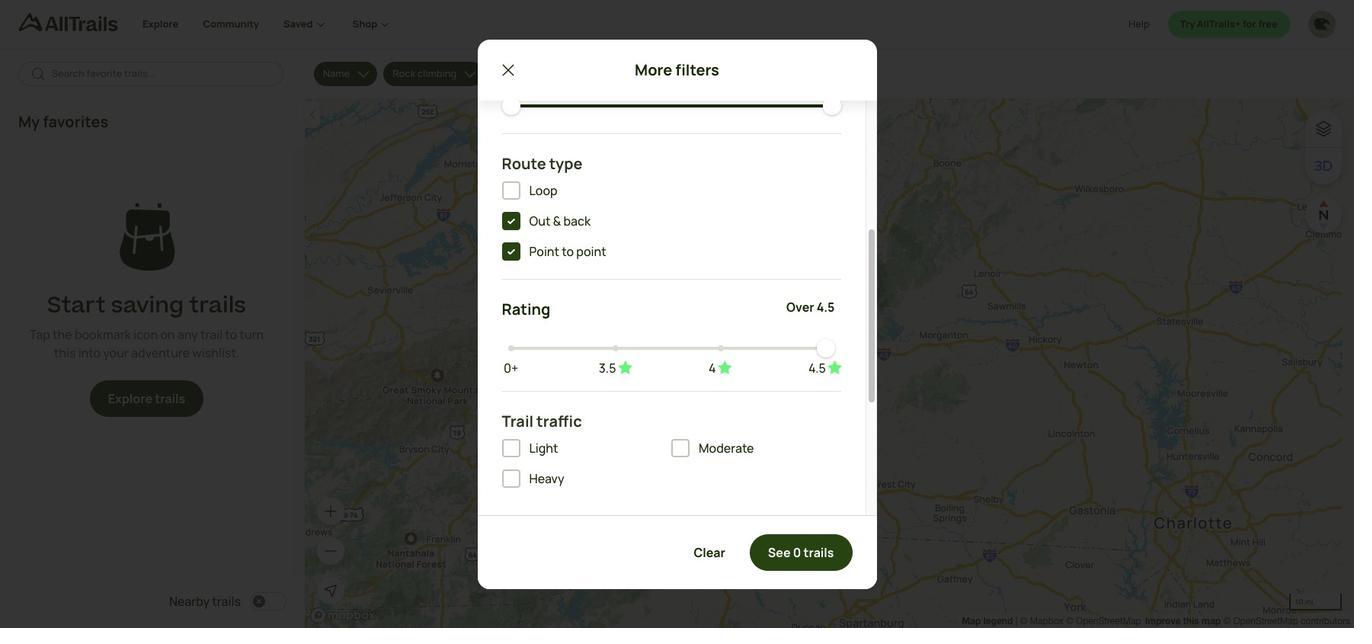 Task type: describe. For each thing, give the bounding box(es) containing it.
2 openstreetmap from the left
[[1234, 616, 1299, 627]]

explore trails
[[108, 391, 185, 407]]

map region
[[305, 98, 1343, 628]]

community link
[[203, 0, 259, 49]]

map legend link
[[962, 615, 1016, 627]]

route
[[502, 153, 546, 174]]

see 0 trails button
[[750, 534, 853, 571]]

wishlist.
[[192, 345, 240, 362]]

trails inside start saving trails tap the bookmark icon on any trail to turn this into your adventure wishlist.
[[189, 290, 246, 322]]

nearby
[[169, 593, 210, 610]]

1 openstreetmap from the left
[[1077, 616, 1142, 627]]

3.5
[[599, 360, 616, 377]]

turn
[[240, 327, 264, 343]]

easy
[[500, 67, 521, 80]]

rating slider
[[817, 339, 835, 357]]

© openstreetmap contributors link
[[1224, 616, 1351, 627]]

legend
[[984, 615, 1013, 627]]

easy • 2 button
[[490, 62, 565, 86]]

rock
[[393, 67, 416, 80]]

over
[[787, 299, 815, 316]]

my favorites
[[18, 111, 108, 132]]

free
[[1259, 17, 1278, 31]]

saving
[[111, 290, 184, 322]]

close this dialog image
[[1314, 564, 1329, 579]]

trails right nearby
[[212, 593, 241, 610]]

|
[[1016, 616, 1018, 627]]

zoom map out image
[[323, 544, 338, 559]]

your
[[103, 345, 129, 362]]

more filters
[[635, 59, 720, 80]]

the
[[53, 327, 72, 343]]

trail
[[502, 411, 534, 431]]

mapbox
[[1030, 616, 1064, 627]]

my
[[18, 111, 40, 132]]

enable 3d map image
[[1315, 157, 1333, 175]]

start saving trails tap the bookmark icon on any trail to turn this into your adventure wishlist.
[[30, 290, 264, 362]]

rock climbing button
[[384, 62, 484, 86]]

help
[[1129, 17, 1150, 31]]

group for trail traffic
[[502, 439, 841, 500]]

1 © from the left
[[1021, 616, 1028, 627]]

0+
[[504, 360, 518, 377]]

route type
[[502, 153, 583, 174]]

out & back
[[529, 213, 591, 229]]

type
[[549, 153, 583, 174]]

tap
[[30, 327, 50, 343]]

over 4.5
[[787, 299, 835, 316]]

3 © from the left
[[1224, 616, 1231, 627]]

point to point
[[529, 243, 607, 260]]

suitability button
[[647, 62, 730, 86]]

map legend | © mapbox © openstreetmap improve this map © openstreetmap contributors
[[962, 615, 1351, 627]]

explore trails button
[[90, 381, 204, 417]]

shop button
[[353, 0, 393, 49]]

shop
[[353, 17, 378, 31]]

for
[[1243, 17, 1257, 31]]

loop
[[529, 182, 558, 199]]

try
[[1181, 17, 1196, 31]]

trails inside button
[[155, 391, 185, 407]]

traffic
[[537, 411, 582, 431]]

favorites
[[43, 111, 108, 132]]

to inside dialog
[[562, 243, 574, 260]]

more
[[635, 59, 673, 80]]

start
[[47, 290, 106, 322]]

help link
[[1129, 11, 1150, 38]]

rock climbing
[[393, 67, 457, 80]]

saved button
[[284, 0, 353, 49]]

name
[[323, 67, 350, 80]]

easy • 2
[[500, 67, 538, 80]]



Task type: locate. For each thing, give the bounding box(es) containing it.
0 vertical spatial to
[[562, 243, 574, 260]]

saved
[[284, 17, 313, 31]]

close image
[[499, 61, 517, 79]]

0 horizontal spatial to
[[225, 327, 237, 343]]

© openstreetmap link
[[1067, 616, 1142, 627]]

1 vertical spatial this
[[1184, 615, 1200, 627]]

shop link
[[353, 0, 393, 49]]

explore
[[143, 17, 179, 31], [108, 391, 153, 407]]

tara image
[[1309, 11, 1336, 38]]

maximum elevation gain slider
[[823, 97, 841, 115]]

openstreetmap right map
[[1234, 616, 1299, 627]]

heavy
[[529, 470, 565, 487]]

light
[[529, 440, 559, 457]]

into
[[78, 345, 101, 362]]

any
[[177, 327, 198, 343]]

trails right 0
[[804, 544, 834, 561]]

this left map
[[1184, 615, 1200, 627]]

name button
[[314, 62, 378, 86]]

minimum elevation gain slider
[[502, 97, 520, 115]]

clear button
[[676, 534, 744, 571]]

to inside start saving trails tap the bookmark icon on any trail to turn this into your adventure wishlist.
[[225, 327, 237, 343]]

•
[[523, 67, 530, 80]]

openstreetmap left improve
[[1077, 616, 1142, 627]]

0 vertical spatial group
[[502, 181, 841, 261]]

this
[[54, 345, 76, 362], [1184, 615, 1200, 627]]

explore down your
[[108, 391, 153, 407]]

icon
[[133, 327, 158, 343]]

trails up trail
[[189, 290, 246, 322]]

try alltrails+ for free link
[[1168, 11, 1291, 38]]

4
[[709, 360, 716, 377]]

back
[[564, 213, 591, 229]]

trails down adventure
[[155, 391, 185, 407]]

group containing light
[[502, 439, 841, 500]]

try alltrails+ for free
[[1181, 17, 1278, 31]]

1 vertical spatial explore
[[108, 391, 153, 407]]

0 vertical spatial this
[[54, 345, 76, 362]]

1 group from the top
[[502, 181, 841, 261]]

group
[[502, 181, 841, 261], [502, 439, 841, 500]]

saved link
[[284, 0, 328, 49]]

bookmark
[[75, 327, 131, 343]]

Search favorite trails... field
[[52, 67, 271, 81]]

see 0 trails
[[768, 544, 834, 561]]

this inside start saving trails tap the bookmark icon on any trail to turn this into your adventure wishlist.
[[54, 345, 76, 362]]

0 vertical spatial 4.5
[[817, 299, 835, 316]]

out
[[529, 213, 551, 229]]

trails inside button
[[804, 544, 834, 561]]

1 vertical spatial to
[[225, 327, 237, 343]]

map
[[962, 615, 981, 627]]

explore inside button
[[108, 391, 153, 407]]

dialog containing more filters
[[478, 31, 877, 589]]

group containing loop
[[502, 181, 841, 261]]

trail
[[200, 327, 223, 343]]

zoom map in image
[[323, 504, 338, 519]]

climbing
[[418, 67, 457, 80]]

© right |
[[1021, 616, 1028, 627]]

1 vertical spatial 4.5
[[809, 360, 826, 377]]

list
[[962, 614, 1351, 628]]

improve
[[1146, 615, 1181, 627]]

alltrails+
[[1198, 17, 1241, 31]]

map options image
[[1315, 120, 1333, 138]]

4.5
[[817, 299, 835, 316], [809, 360, 826, 377]]

on
[[160, 327, 175, 343]]

alltrails link
[[18, 13, 143, 38]]

© right the mapbox at the right bottom of the page
[[1067, 616, 1074, 627]]

1 horizontal spatial to
[[562, 243, 574, 260]]

nearby trails
[[169, 593, 241, 610]]

moderate
[[699, 440, 754, 457]]

trails
[[189, 290, 246, 322], [155, 391, 185, 407], [804, 544, 834, 561], [212, 593, 241, 610]]

1 horizontal spatial this
[[1184, 615, 1200, 627]]

to left point
[[562, 243, 574, 260]]

dialog
[[0, 0, 1355, 628], [478, 31, 877, 589]]

&
[[553, 213, 561, 229]]

suitability
[[656, 67, 703, 80]]

adventure
[[131, 345, 190, 362]]

1 horizontal spatial openstreetmap
[[1234, 616, 1299, 627]]

1 vertical spatial group
[[502, 439, 841, 500]]

point
[[529, 243, 560, 260]]

0 vertical spatial explore
[[143, 17, 179, 31]]

community
[[203, 17, 259, 31]]

to right trail
[[225, 327, 237, 343]]

© right map
[[1224, 616, 1231, 627]]

trail traffic
[[502, 411, 582, 431]]

openstreetmap
[[1077, 616, 1142, 627], [1234, 616, 1299, 627]]

improve this map link
[[1146, 615, 1221, 627]]

1 horizontal spatial ©
[[1067, 616, 1074, 627]]

list containing map legend
[[962, 614, 1351, 628]]

0 horizontal spatial ©
[[1021, 616, 1028, 627]]

2 group from the top
[[502, 439, 841, 500]]

rating
[[502, 299, 551, 319]]

explore up search favorite trails... "field"
[[143, 17, 179, 31]]

alltrails image
[[18, 13, 118, 31]]

explore link
[[143, 0, 179, 49]]

4.5 right the over
[[817, 299, 835, 316]]

point
[[577, 243, 607, 260]]

0
[[793, 544, 801, 561]]

see
[[768, 544, 791, 561]]

this down the
[[54, 345, 76, 362]]

4.5 down rating slider
[[809, 360, 826, 377]]

to
[[562, 243, 574, 260], [225, 327, 237, 343]]

2
[[532, 67, 538, 80]]

map
[[1202, 615, 1221, 627]]

0 horizontal spatial this
[[54, 345, 76, 362]]

2 © from the left
[[1067, 616, 1074, 627]]

clear
[[694, 544, 726, 561]]

©
[[1021, 616, 1028, 627], [1067, 616, 1074, 627], [1224, 616, 1231, 627]]

filters
[[676, 59, 720, 80]]

© mapbox link
[[1021, 616, 1064, 627]]

explore for explore
[[143, 17, 179, 31]]

contributors
[[1301, 616, 1351, 627]]

2 horizontal spatial ©
[[1224, 616, 1231, 627]]

group for route type
[[502, 181, 841, 261]]

reset north and pitch image
[[1309, 200, 1339, 230]]

0 horizontal spatial openstreetmap
[[1077, 616, 1142, 627]]

explore for explore trails
[[108, 391, 153, 407]]



Task type: vqa. For each thing, say whether or not it's contained in the screenshot.
the Rainier
no



